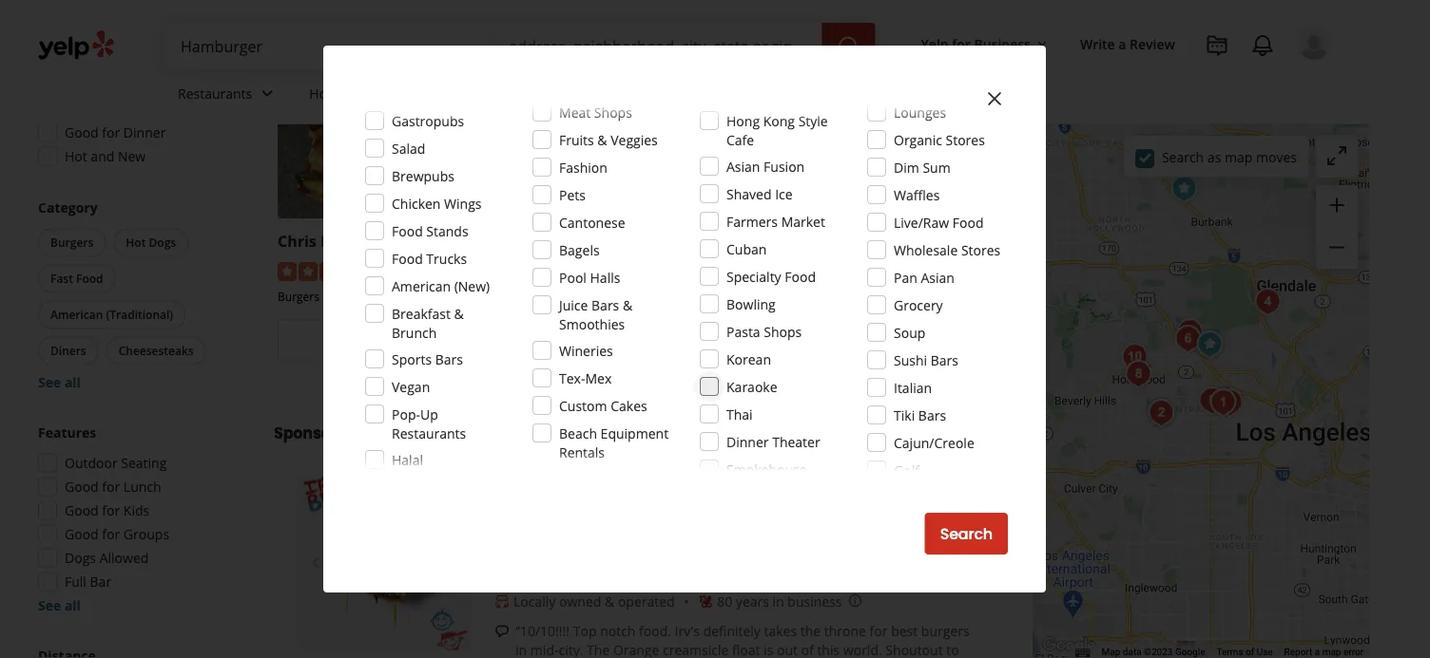 Task type: describe. For each thing, give the bounding box(es) containing it.
for inside "10/10!!!! top notch food. irv's definitely takes the throne for best burgers in mid-city. the orange creamsicle float is out of this world. shoutout t
[[870, 622, 888, 641]]

allowed
[[99, 550, 149, 568]]

order for chris n' eddy's
[[352, 330, 394, 352]]

farmers market
[[726, 213, 825, 231]]

restaurants link
[[163, 68, 294, 124]]

4 star rating image
[[520, 262, 622, 281]]

zoom in image
[[1325, 194, 1348, 217]]

american (traditional) button
[[38, 301, 186, 329]]

16 locally owned v2 image
[[494, 595, 510, 610]]

live/raw food
[[894, 213, 984, 232]]

bars for sports
[[435, 350, 463, 368]]

24 chevron down v2 image inside restaurants link
[[256, 82, 279, 105]]

food up wholesale stores
[[952, 213, 984, 232]]

4.1 (1.3k reviews)
[[872, 261, 979, 279]]

soup
[[894, 324, 925, 342]]

until for order
[[367, 362, 395, 380]]

bars for tiki
[[918, 406, 946, 425]]

golf
[[894, 462, 919, 480]]

4.5 (442 reviews)
[[388, 261, 492, 279]]

2 24 chevron down v2 image from the left
[[545, 82, 568, 105]]

pool halls
[[559, 269, 620, 287]]

eddy's
[[340, 231, 387, 252]]

open for open now 4:18 pm
[[65, 29, 99, 47]]

shops for pasta shops
[[764, 323, 802, 341]]

see for features
[[38, 597, 61, 615]]

cheesesteaks button
[[106, 337, 206, 366]]

fast food button
[[38, 265, 116, 293]]

american for american (traditional)
[[50, 307, 103, 323]]

all for features
[[65, 597, 81, 615]]

"10/10!!!!
[[515, 622, 570, 641]]

moves
[[1256, 148, 1297, 166]]

2 until from the left
[[608, 362, 636, 380]]

pan
[[894, 269, 917, 287]]

food.
[[639, 622, 671, 641]]

irv's burgers image
[[297, 476, 472, 651]]

good for good for dinner
[[65, 124, 99, 142]]

for for kids
[[102, 502, 120, 520]]

grocery
[[894, 296, 943, 314]]

chris n' eddy's link
[[278, 231, 387, 252]]

dinner inside the search dialog
[[726, 433, 769, 451]]

live/raw
[[894, 213, 949, 232]]

now for chris n' eddy's
[[398, 330, 430, 352]]

16 info v2 image
[[419, 426, 434, 441]]

for for lunch
[[102, 478, 120, 496]]

mex
[[585, 369, 612, 387]]

see for category
[[38, 374, 61, 392]]

diners button
[[38, 337, 99, 366]]

breakfast
[[392, 305, 451, 323]]

order for nexx burger
[[594, 330, 636, 352]]

for for groups
[[102, 526, 120, 544]]

view business
[[823, 330, 928, 352]]

16 chevron down v2 image
[[1034, 37, 1050, 52]]

nexx burger
[[520, 231, 614, 252]]

yelp for business
[[921, 35, 1031, 53]]

restaurants inside the search dialog
[[392, 425, 466, 443]]

ice
[[775, 185, 793, 203]]

the
[[800, 622, 821, 641]]

google image
[[1038, 634, 1101, 659]]

irv's
[[675, 622, 700, 641]]

now for nexx burger
[[640, 330, 673, 352]]

use
[[1257, 647, 1273, 659]]

hot for hot and new
[[65, 147, 87, 165]]

in inside "10/10!!!! top notch food. irv's definitely takes the throne for best burgers in mid-city. the orange creamsicle float is out of this world. shoutout t
[[515, 641, 527, 659]]

organic
[[894, 131, 942, 149]]

see all button for features
[[38, 597, 81, 615]]

and
[[91, 147, 114, 165]]

keyboard shortcuts image
[[1075, 649, 1090, 658]]

asian fusion
[[726, 157, 805, 175]]

tex-mex
[[559, 369, 612, 387]]

juicy j's image
[[1211, 384, 1249, 422]]

cuban
[[726, 240, 767, 258]]

wholesale
[[894, 241, 958, 259]]

projects image
[[1206, 34, 1228, 57]]

shoutout
[[886, 641, 943, 659]]

outdoor
[[65, 454, 118, 473]]

google
[[1175, 647, 1205, 659]]

american for american (new)
[[392, 277, 451, 295]]

results
[[359, 423, 415, 445]]

locally
[[513, 593, 556, 611]]

map for moves
[[1225, 148, 1253, 166]]

world.
[[843, 641, 882, 659]]

write a review link
[[1072, 27, 1183, 61]]

fruits & veggies
[[559, 131, 658, 149]]

terms of use link
[[1217, 647, 1273, 659]]

pop-up restaurants
[[392, 406, 466, 443]]

locally owned & operated
[[513, 593, 675, 611]]

burgers button
[[38, 229, 106, 257]]

write
[[1080, 35, 1115, 53]]

fruits
[[559, 131, 594, 149]]

stores for wholesale stores
[[961, 241, 1000, 259]]

definitely
[[703, 622, 761, 641]]

sports bars
[[392, 350, 463, 368]]

pasta shops
[[726, 323, 802, 341]]

burgers for view business
[[762, 289, 804, 305]]

hook
[[762, 231, 802, 252]]

custom cakes
[[559, 397, 647, 415]]

bowling
[[726, 295, 776, 313]]

restaurants inside the "business categories" element
[[178, 84, 252, 102]]

notifications image
[[1251, 34, 1274, 57]]

new
[[118, 147, 146, 165]]

until for view
[[854, 362, 882, 380]]

thai
[[726, 406, 753, 424]]

pets
[[559, 186, 586, 204]]

fusion
[[764, 157, 805, 175]]

tiki
[[894, 406, 915, 425]]

good for good for kids
[[65, 502, 99, 520]]

food down hook burger link
[[785, 268, 816, 286]]

burger for order now
[[563, 231, 614, 252]]

food down 'halls' on the top of the page
[[592, 289, 619, 305]]

shaved
[[726, 185, 772, 203]]

dogs inside hot dogs button
[[149, 235, 176, 251]]

2 reviews) from the left
[[686, 261, 737, 279]]

takes
[[764, 622, 797, 641]]

chicken
[[392, 194, 441, 213]]

burgers for order now
[[278, 289, 319, 305]]

9:00
[[886, 362, 912, 380]]

full
[[65, 573, 86, 591]]

search button
[[925, 513, 1008, 555]]

bars for juice
[[591, 296, 619, 314]]

sushi bars
[[894, 351, 958, 369]]

group containing open now
[[32, 0, 236, 172]]

morrison atwater village image
[[1249, 283, 1287, 321]]

farmers
[[726, 213, 778, 231]]

chris n' eddy's
[[278, 231, 387, 252]]

hot dogs
[[126, 235, 176, 251]]

smokehouse
[[726, 461, 807, 479]]

outdoor seating
[[65, 454, 167, 473]]

juice
[[559, 296, 588, 314]]

group containing category
[[34, 198, 236, 392]]

search image
[[837, 35, 860, 58]]

a for write
[[1118, 35, 1126, 53]]

hook burger
[[762, 231, 857, 252]]

food down food stands
[[392, 250, 423, 268]]

services
[[350, 84, 401, 102]]

pool
[[559, 269, 587, 287]]

cheesesteaks
[[119, 343, 194, 359]]

rentals
[[559, 444, 605, 462]]

hong
[[726, 112, 760, 130]]

bagels
[[559, 241, 600, 259]]

italian
[[894, 379, 932, 397]]

all for category
[[65, 374, 81, 392]]

of inside "10/10!!!! top notch food. irv's definitely takes the throne for best burgers in mid-city. the orange creamsicle float is out of this world. shoutout t
[[801, 641, 814, 659]]

1 horizontal spatial fast
[[567, 289, 589, 305]]

hot for hot dogs
[[126, 235, 146, 251]]

2 (1.3k from the left
[[895, 261, 924, 279]]

wholesale stores
[[894, 241, 1000, 259]]

delivery
[[107, 52, 157, 70]]

home services link
[[294, 68, 443, 124]]



Task type: vqa. For each thing, say whether or not it's contained in the screenshot.
I in had the meatball and banana coffee cake for appetizer. both were so good although i did feel the cake should've been a part of dessert lol. for our entrees we had the salmon avocado toast and pollo frito. the hash browns on the pollo frito were really good. the smoked salmon avocado toast on the other hand was a little too salty. i'd skip on this one next time. for dessert we had the salted caramel budino and italian donuts, they were decent. the best part was how exceptional the service was! our waiter went above and beyond, we never had to flag him down for refills or anything. he was on top of everything!
no



Task type: locate. For each thing, give the bounding box(es) containing it.
& right fruits
[[597, 131, 607, 149]]

view business link
[[762, 320, 989, 362]]

hook burger image
[[1165, 170, 1203, 208]]

irv's burgers image
[[1116, 338, 1154, 377], [1142, 395, 1180, 433], [1142, 395, 1180, 433]]

business
[[974, 35, 1031, 53], [862, 330, 928, 352]]

1 all from the top
[[65, 374, 81, 392]]

business inside button
[[974, 35, 1031, 53]]

1 vertical spatial dinner
[[726, 433, 769, 451]]

2 horizontal spatial now
[[640, 330, 673, 352]]

hot
[[65, 147, 87, 165], [126, 235, 146, 251]]

1 horizontal spatial in
[[773, 593, 784, 611]]

kids
[[123, 502, 150, 520]]

1 vertical spatial see
[[38, 597, 61, 615]]

business
[[788, 593, 842, 611]]

good up and
[[65, 124, 99, 142]]

0 horizontal spatial order
[[352, 330, 394, 352]]

1 vertical spatial a
[[1315, 647, 1320, 659]]

2 order now link from the left
[[520, 320, 747, 362]]

1 vertical spatial open
[[569, 362, 605, 380]]

1 see from the top
[[38, 374, 61, 392]]

good up "dogs allowed"
[[65, 526, 99, 544]]

0 horizontal spatial burgers
[[50, 235, 93, 251]]

1 vertical spatial business
[[862, 330, 928, 352]]

reviews) for order now
[[440, 261, 492, 279]]

0 horizontal spatial shops
[[594, 103, 632, 121]]

1 (1.3k from the left
[[652, 261, 682, 279]]

bars right sushi
[[931, 351, 958, 369]]

good for good for groups
[[65, 526, 99, 544]]

the
[[587, 641, 610, 659]]

as
[[1207, 148, 1221, 166]]

open for open until 10:30 pm
[[569, 362, 605, 380]]

search for search
[[940, 524, 993, 545]]

0 horizontal spatial asian
[[726, 157, 760, 175]]

burgers down specialty food
[[762, 289, 804, 305]]

0 horizontal spatial order now link
[[278, 320, 505, 362]]

gastropubs
[[392, 112, 464, 130]]

4:18
[[134, 29, 161, 47]]

brewpubs
[[392, 167, 454, 185]]

trophies burger club image
[[1119, 356, 1157, 394]]

hot and new
[[65, 147, 146, 165]]

1 horizontal spatial dogs
[[149, 235, 176, 251]]

1 horizontal spatial a
[[1315, 647, 1320, 659]]

0 horizontal spatial pm
[[164, 29, 184, 47]]

open until 10:30 pm
[[569, 362, 697, 380]]

None search field
[[165, 23, 879, 68]]

pm right 4:18
[[164, 29, 184, 47]]

burgers down category
[[50, 235, 93, 251]]

asian down wholesale stores
[[921, 269, 955, 287]]

0 horizontal spatial a
[[1118, 35, 1126, 53]]

1 horizontal spatial burgers
[[278, 289, 319, 305]]

asian down cafe
[[726, 157, 760, 175]]

1 reviews) from the left
[[440, 261, 492, 279]]

pop-
[[392, 406, 420, 424]]

search inside button
[[940, 524, 993, 545]]

pan asian
[[894, 269, 955, 287]]

0 horizontal spatial of
[[801, 641, 814, 659]]

1 horizontal spatial hot
[[126, 235, 146, 251]]

for down 'good for lunch'
[[102, 502, 120, 520]]

for up hot and new
[[102, 124, 120, 142]]

1 horizontal spatial restaurants
[[392, 425, 466, 443]]

business up until 9:00 pm
[[862, 330, 928, 352]]

4.5 star rating image
[[278, 262, 380, 281]]

american (new)
[[392, 277, 490, 295]]

review
[[1130, 35, 1175, 53]]

& right owned
[[605, 593, 614, 611]]

good for dinner
[[65, 124, 166, 142]]

order now link up open until 10:30 pm at left bottom
[[520, 320, 747, 362]]

0 horizontal spatial now
[[102, 29, 131, 47]]

all down full
[[65, 597, 81, 615]]

burgers
[[50, 235, 93, 251], [278, 289, 319, 305], [762, 289, 804, 305]]

for for dinner
[[102, 124, 120, 142]]

shops for meat shops
[[594, 103, 632, 121]]

in right years on the bottom right of the page
[[773, 593, 784, 611]]

2 horizontal spatial pm
[[915, 362, 936, 380]]

0 vertical spatial all
[[65, 374, 81, 392]]

3 until from the left
[[854, 362, 882, 380]]

1 until from the left
[[367, 362, 395, 380]]

1 vertical spatial asian
[[921, 269, 955, 287]]

burgers down 4.5 star rating image
[[278, 289, 319, 305]]

stores for organic stores
[[946, 131, 985, 149]]

theater
[[772, 433, 820, 451]]

1 vertical spatial see all
[[38, 597, 81, 615]]

0 horizontal spatial business
[[862, 330, 928, 352]]

american (traditional)
[[50, 307, 173, 323]]

custom
[[559, 397, 607, 415]]

1 vertical spatial restaurants
[[392, 425, 466, 443]]

best
[[891, 622, 918, 641]]

years
[[736, 593, 769, 611]]

dim sum
[[894, 158, 951, 176]]

order now for chris n' eddy's
[[352, 330, 430, 352]]

top
[[573, 622, 597, 641]]

open inside group
[[65, 29, 99, 47]]

orange
[[613, 641, 659, 659]]

0 horizontal spatial 24 chevron down v2 image
[[256, 82, 279, 105]]

search for search as map moves
[[1162, 148, 1204, 166]]

& up smoothies
[[623, 296, 632, 314]]

2 horizontal spatial reviews)
[[928, 261, 979, 279]]

1 horizontal spatial order now link
[[520, 320, 747, 362]]

dim
[[894, 158, 919, 176]]

a right the report in the right bottom of the page
[[1315, 647, 1320, 659]]

0 vertical spatial in
[[773, 593, 784, 611]]

fast down burgers button
[[50, 271, 73, 287]]

sports
[[392, 350, 432, 368]]

waffles
[[894, 186, 940, 204]]

sushi
[[894, 351, 927, 369]]

4.1 star rating image
[[762, 262, 865, 281]]

bars for sushi
[[931, 351, 958, 369]]

0 horizontal spatial dinner
[[123, 124, 166, 142]]

korean
[[726, 350, 771, 368]]

0 horizontal spatial open
[[65, 29, 99, 47]]

fast down pool
[[567, 289, 589, 305]]

for down good for kids
[[102, 526, 120, 544]]

good for lunch
[[65, 478, 161, 496]]

a inside "element"
[[1118, 35, 1126, 53]]

see all button down the diners "button"
[[38, 374, 81, 392]]

american inside 'button'
[[50, 307, 103, 323]]

business categories element
[[163, 68, 1331, 124]]

veggies
[[611, 131, 658, 149]]

1 vertical spatial stores
[[961, 241, 1000, 259]]

good down outdoor
[[65, 478, 99, 496]]

good down 'good for lunch'
[[65, 502, 99, 520]]

& inside juice bars & smoothies
[[623, 296, 632, 314]]

report a map error link
[[1284, 647, 1363, 659]]

0 vertical spatial fast
[[50, 271, 73, 287]]

monty's good burger image
[[1193, 382, 1231, 420]]

0 horizontal spatial dogs
[[65, 550, 96, 568]]

of left use
[[1246, 647, 1254, 659]]

wings
[[444, 194, 482, 213]]

chicken wings
[[392, 194, 482, 213]]

see all for features
[[38, 597, 81, 615]]

0 vertical spatial dinner
[[123, 124, 166, 142]]

2 see from the top
[[38, 597, 61, 615]]

1 horizontal spatial order
[[594, 330, 636, 352]]

map right as
[[1225, 148, 1253, 166]]

shops up fruits & veggies
[[594, 103, 632, 121]]

search
[[1162, 148, 1204, 166], [940, 524, 993, 545]]

slideshow element
[[297, 476, 472, 651]]

kong
[[763, 112, 795, 130]]

for up world. at the bottom right
[[870, 622, 888, 641]]

full bar
[[65, 573, 111, 591]]

info icon image
[[848, 594, 863, 609], [848, 594, 863, 609]]

map
[[1225, 148, 1253, 166], [1322, 647, 1341, 659]]

food down the chicken
[[392, 222, 423, 240]]

2 all from the top
[[65, 597, 81, 615]]

hot left and
[[65, 147, 87, 165]]

food down burgers button
[[76, 271, 103, 287]]

group containing features
[[32, 424, 236, 616]]

dinner down thai
[[726, 433, 769, 451]]

1 vertical spatial american
[[50, 307, 103, 323]]

0 vertical spatial hot
[[65, 147, 87, 165]]

halal
[[392, 451, 423, 469]]

equipment
[[601, 425, 669, 443]]

1 horizontal spatial 24 chevron down v2 image
[[545, 82, 568, 105]]

of
[[801, 641, 814, 659], [1246, 647, 1254, 659]]

bars right "sports"
[[435, 350, 463, 368]]

until left midnight
[[367, 362, 395, 380]]

2 order from the left
[[594, 330, 636, 352]]

2 horizontal spatial until
[[854, 362, 882, 380]]

map left error
[[1322, 647, 1341, 659]]

pm
[[164, 29, 184, 47], [677, 362, 697, 380], [915, 362, 936, 380]]

1 24 chevron down v2 image from the left
[[256, 82, 279, 105]]

of down the the
[[801, 641, 814, 659]]

meat
[[559, 103, 591, 121]]

0 vertical spatial see all button
[[38, 374, 81, 392]]

3 good from the top
[[65, 502, 99, 520]]

shaved ice
[[726, 185, 793, 203]]

up
[[420, 406, 438, 424]]

0 vertical spatial search
[[1162, 148, 1204, 166]]

see all button for category
[[38, 374, 81, 392]]

cassell's hamburgers image
[[1204, 384, 1242, 422]]

until left '9:00'
[[854, 362, 882, 380]]

16 speech v2 image
[[494, 625, 510, 640]]

0 vertical spatial american
[[392, 277, 451, 295]]

1 horizontal spatial (1.3k
[[895, 261, 924, 279]]

see all down full
[[38, 597, 81, 615]]

chris n' eddy's image
[[1191, 326, 1229, 364], [1191, 326, 1229, 364]]

pm for open until 10:30 pm
[[677, 362, 697, 380]]

food inside button
[[76, 271, 103, 287]]

offers
[[65, 52, 103, 70]]

business left 16 chevron down v2 icon
[[974, 35, 1031, 53]]

reviews) for view business
[[928, 261, 979, 279]]

order now up open until 10:30 pm at left bottom
[[594, 330, 673, 352]]

1 see all button from the top
[[38, 374, 81, 392]]

order up open until 10:30 pm at left bottom
[[594, 330, 636, 352]]

stores down the live/raw food
[[961, 241, 1000, 259]]

good
[[65, 124, 99, 142], [65, 478, 99, 496], [65, 502, 99, 520], [65, 526, 99, 544]]

1 horizontal spatial pm
[[677, 362, 697, 380]]

2 see all from the top
[[38, 597, 81, 615]]

16 years in business v2 image
[[698, 595, 713, 610]]

1 horizontal spatial order now
[[594, 330, 673, 352]]

american inside the search dialog
[[392, 277, 451, 295]]

for the win image
[[1171, 314, 1209, 352]]

0 horizontal spatial reviews)
[[440, 261, 492, 279]]

&
[[597, 131, 607, 149], [623, 296, 632, 314], [454, 305, 464, 323], [605, 593, 614, 611]]

search as map moves
[[1162, 148, 1297, 166]]

1 vertical spatial search
[[940, 524, 993, 545]]

burger down market
[[806, 231, 857, 252]]

burger for view business
[[806, 231, 857, 252]]

0 vertical spatial see
[[38, 374, 61, 392]]

beach
[[559, 425, 597, 443]]

1 vertical spatial hot
[[126, 235, 146, 251]]

1 horizontal spatial burger
[[806, 231, 857, 252]]

american up breakfast
[[392, 277, 451, 295]]

0 horizontal spatial search
[[940, 524, 993, 545]]

(442
[[410, 261, 437, 279]]

now up 10:30
[[640, 330, 673, 352]]

0 horizontal spatial fast
[[50, 271, 73, 287]]

80 years in business
[[717, 593, 842, 611]]

0 vertical spatial shops
[[594, 103, 632, 121]]

0 horizontal spatial hot
[[65, 147, 87, 165]]

0 vertical spatial map
[[1225, 148, 1253, 166]]

0 horizontal spatial until
[[367, 362, 395, 380]]

previous image
[[304, 552, 327, 575]]

(1.3k down wholesale
[[895, 261, 924, 279]]

dogs
[[149, 235, 176, 251], [65, 550, 96, 568]]

city.
[[559, 641, 583, 659]]

bars inside juice bars & smoothies
[[591, 296, 619, 314]]

cassell's hamburgers image
[[1204, 384, 1242, 422]]

1 horizontal spatial now
[[398, 330, 430, 352]]

2 good from the top
[[65, 478, 99, 496]]

open down wineries
[[569, 362, 605, 380]]

order now link for chris n' eddy's
[[278, 320, 505, 362]]

1 horizontal spatial shops
[[764, 323, 802, 341]]

& inside 'breakfast & brunch'
[[454, 305, 464, 323]]

1 horizontal spatial search
[[1162, 148, 1204, 166]]

now up offers delivery
[[102, 29, 131, 47]]

for up good for kids
[[102, 478, 120, 496]]

for right yelp at right
[[952, 35, 971, 53]]

map for error
[[1322, 647, 1341, 659]]

24 chevron down v2 image up fruits
[[545, 82, 568, 105]]

see all button down full
[[38, 597, 81, 615]]

chris
[[278, 231, 316, 252]]

1 vertical spatial in
[[515, 641, 527, 659]]

order now link up until midnight
[[278, 320, 505, 362]]

0 horizontal spatial in
[[515, 641, 527, 659]]

1 horizontal spatial until
[[608, 362, 636, 380]]

1 see all from the top
[[38, 374, 81, 392]]

0 vertical spatial see all
[[38, 374, 81, 392]]

salad
[[392, 139, 425, 157]]

juice bars & smoothies
[[559, 296, 632, 333]]

order now
[[352, 330, 430, 352], [594, 330, 673, 352]]

1 order from the left
[[352, 330, 394, 352]]

4 good from the top
[[65, 526, 99, 544]]

1 vertical spatial map
[[1322, 647, 1341, 659]]

1 vertical spatial dogs
[[65, 550, 96, 568]]

bars up smoothies
[[591, 296, 619, 314]]

all down the diners "button"
[[65, 374, 81, 392]]

zoom out image
[[1325, 236, 1348, 259]]

dogs up (traditional)
[[149, 235, 176, 251]]

2 burger from the left
[[806, 231, 857, 252]]

1 horizontal spatial open
[[569, 362, 605, 380]]

1 horizontal spatial reviews)
[[686, 261, 737, 279]]

now down breakfast
[[398, 330, 430, 352]]

0 horizontal spatial burger
[[563, 231, 614, 252]]

0 horizontal spatial order now
[[352, 330, 430, 352]]

fast inside button
[[50, 271, 73, 287]]

order up until midnight
[[352, 330, 394, 352]]

0 vertical spatial a
[[1118, 35, 1126, 53]]

1 horizontal spatial of
[[1246, 647, 1254, 659]]

a right 'write'
[[1118, 35, 1126, 53]]

0 vertical spatial stores
[[946, 131, 985, 149]]

0 vertical spatial open
[[65, 29, 99, 47]]

1 vertical spatial all
[[65, 597, 81, 615]]

lounges
[[894, 103, 946, 121]]

3 reviews) from the left
[[928, 261, 979, 279]]

until left 10:30
[[608, 362, 636, 380]]

order now link
[[278, 320, 505, 362], [520, 320, 747, 362]]

for for business
[[952, 35, 971, 53]]

24 chevron down v2 image left home
[[256, 82, 279, 105]]

stores up sum
[[946, 131, 985, 149]]

1 horizontal spatial american
[[392, 277, 451, 295]]

0 horizontal spatial map
[[1225, 148, 1253, 166]]

hot inside button
[[126, 235, 146, 251]]

pm for open now 4:18 pm
[[164, 29, 184, 47]]

0 vertical spatial restaurants
[[178, 84, 252, 102]]

0 horizontal spatial restaurants
[[178, 84, 252, 102]]

(1.3k right 'halls' on the top of the page
[[652, 261, 682, 279]]

0 horizontal spatial american
[[50, 307, 103, 323]]

24 chevron down v2 image
[[256, 82, 279, 105], [545, 82, 568, 105]]

order now up until midnight
[[352, 330, 430, 352]]

search dialog
[[0, 0, 1430, 659]]

0 vertical spatial business
[[974, 35, 1031, 53]]

1 horizontal spatial map
[[1322, 647, 1341, 659]]

hollywood burger image
[[1169, 320, 1207, 358]]

home services
[[309, 84, 401, 102]]

american down "fast food" button
[[50, 307, 103, 323]]

for inside button
[[952, 35, 971, 53]]

user actions element
[[906, 24, 1358, 141]]

pm right '9:00'
[[915, 362, 936, 380]]

(1.3k reviews)
[[652, 261, 737, 279]]

trucks
[[426, 250, 467, 268]]

in left mid-
[[515, 641, 527, 659]]

0 horizontal spatial (1.3k
[[652, 261, 682, 279]]

lunch
[[123, 478, 161, 496]]

burger up 4 star rating image
[[563, 231, 614, 252]]

shops right pasta
[[764, 323, 802, 341]]

1 horizontal spatial dinner
[[726, 433, 769, 451]]

order now for nexx burger
[[594, 330, 673, 352]]

2 order now from the left
[[594, 330, 673, 352]]

specialty
[[726, 268, 781, 286]]

1 horizontal spatial business
[[974, 35, 1031, 53]]

1 horizontal spatial asian
[[921, 269, 955, 287]]

group
[[32, 0, 236, 172], [1316, 185, 1358, 269], [34, 198, 236, 392], [32, 424, 236, 616]]

see all down the diners "button"
[[38, 374, 81, 392]]

2 see all button from the top
[[38, 597, 81, 615]]

dogs up full
[[65, 550, 96, 568]]

good for good for lunch
[[65, 478, 99, 496]]

tex-
[[559, 369, 585, 387]]

pm inside group
[[164, 29, 184, 47]]

float
[[732, 641, 760, 659]]

1 order now link from the left
[[278, 320, 505, 362]]

good for kids
[[65, 502, 150, 520]]

see all for category
[[38, 374, 81, 392]]

0 vertical spatial asian
[[726, 157, 760, 175]]

dogs allowed
[[65, 550, 149, 568]]

1 burger from the left
[[563, 231, 614, 252]]

& down (new)
[[454, 305, 464, 323]]

map region
[[980, 10, 1430, 659]]

1 vertical spatial see all button
[[38, 597, 81, 615]]

open up offers
[[65, 29, 99, 47]]

a for report
[[1315, 647, 1320, 659]]

pm right 10:30
[[677, 362, 697, 380]]

dinner up new
[[123, 124, 166, 142]]

expand map image
[[1325, 144, 1348, 167]]

for
[[952, 35, 971, 53], [102, 124, 120, 142], [102, 478, 120, 496], [102, 502, 120, 520], [102, 526, 120, 544], [870, 622, 888, 641]]

organic stores
[[894, 131, 985, 149]]

nexx burger link
[[520, 231, 614, 252]]

hot right burgers button
[[126, 235, 146, 251]]

2 horizontal spatial burgers
[[762, 289, 804, 305]]

burgers inside burgers button
[[50, 235, 93, 251]]

midnight
[[399, 362, 454, 380]]

all
[[65, 374, 81, 392], [65, 597, 81, 615]]

bars up the "cajun/creole"
[[918, 406, 946, 425]]

0 vertical spatial dogs
[[149, 235, 176, 251]]

food trucks
[[392, 250, 467, 268]]

open now 4:18 pm
[[65, 29, 184, 47]]

fashion
[[559, 158, 607, 176]]

1 order now from the left
[[352, 330, 430, 352]]

owned
[[559, 593, 601, 611]]

cakes
[[611, 397, 647, 415]]

close image
[[983, 88, 1006, 110]]

1 good from the top
[[65, 124, 99, 142]]

order now link for nexx burger
[[520, 320, 747, 362]]

1 vertical spatial fast
[[567, 289, 589, 305]]

1 vertical spatial shops
[[764, 323, 802, 341]]



